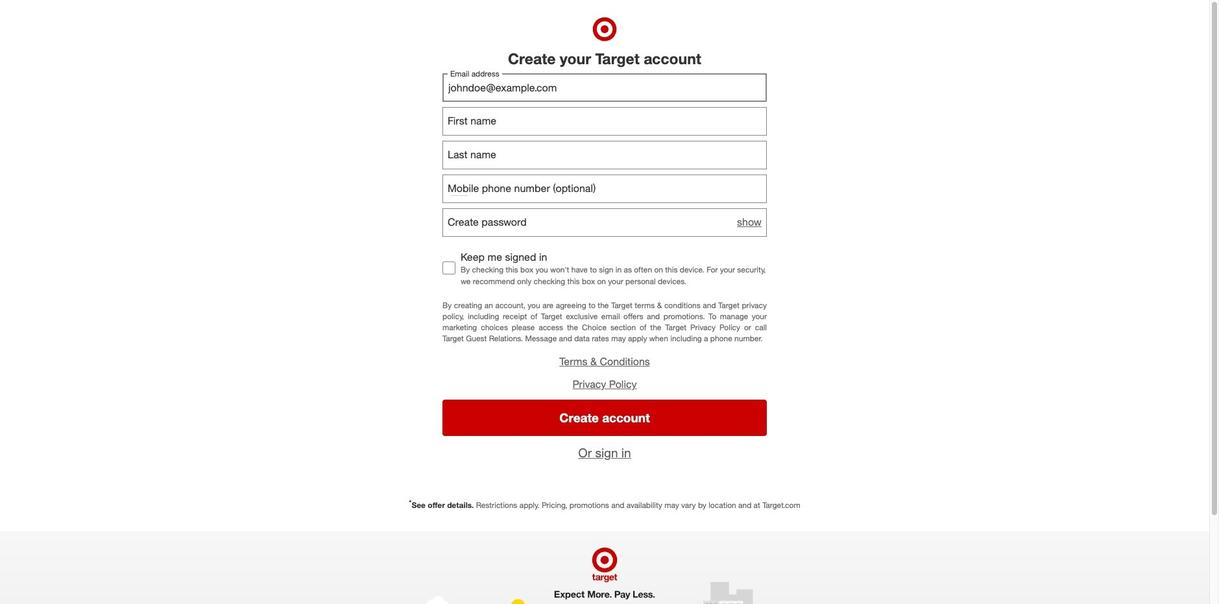 Task type: locate. For each thing, give the bounding box(es) containing it.
None checkbox
[[443, 262, 456, 275]]

None text field
[[443, 73, 767, 102], [443, 107, 767, 135], [443, 73, 767, 102], [443, 107, 767, 135]]

target: expect more. pay less. image
[[422, 532, 787, 604]]

us members only. image
[[450, 180, 469, 198]]

None text field
[[443, 141, 767, 169]]

None telephone field
[[443, 174, 767, 203]]

None password field
[[443, 208, 767, 237]]



Task type: vqa. For each thing, say whether or not it's contained in the screenshot.
text field
yes



